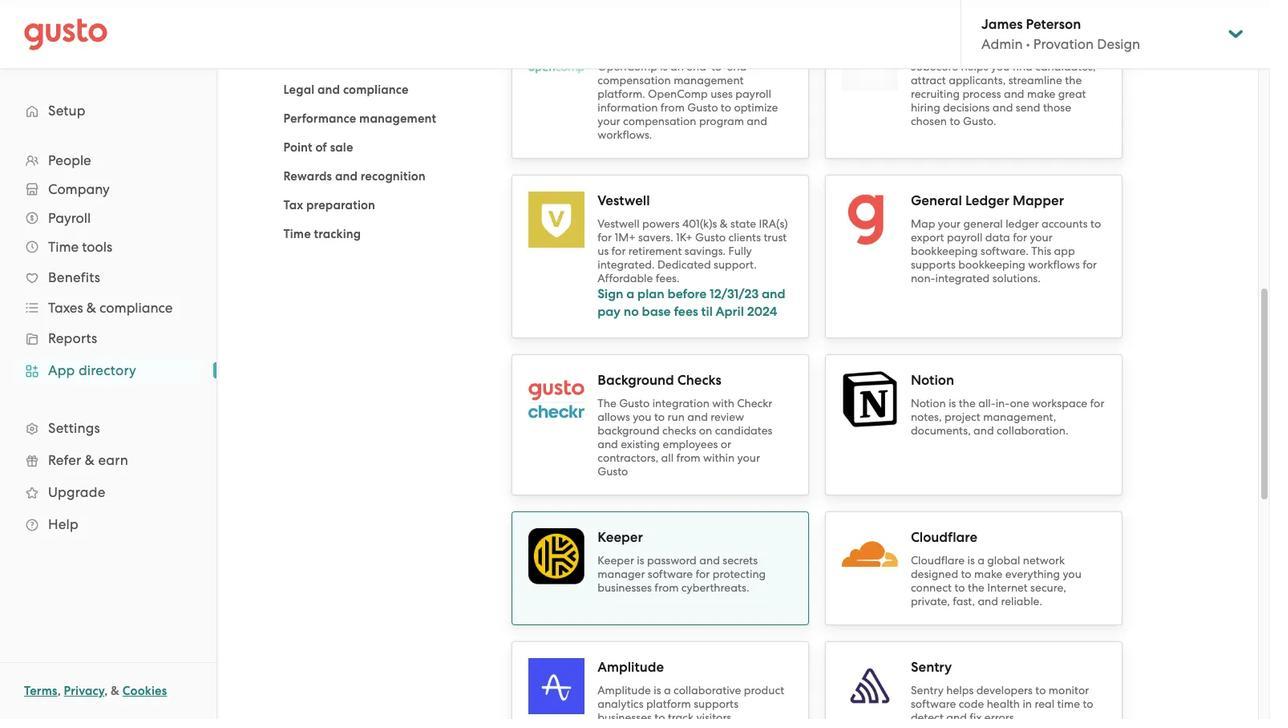 Task type: vqa. For each thing, say whether or not it's contained in the screenshot.
Keeper
yes



Task type: describe. For each thing, give the bounding box(es) containing it.
visitors.
[[697, 711, 735, 720]]

list containing people
[[0, 146, 217, 541]]

make inside cloudflare cloudflare is a global network designed to make everything you connect to the internet secure, private, fast, and reliable.
[[975, 568, 1003, 580]]

cloudflare logo image
[[842, 528, 898, 584]]

helps inside sentry sentry helps developers to monitor software code health in real time to detect and fix errors.
[[947, 684, 974, 697]]

& inside vestwell vestwell powers 401(k)s & state ira(s) for 1m+ savers. 1k+ gusto clients trust us for retirement savings. fully integrated. dedicated support. affordable fees. sign a plan before 12/31/23 and pay no base fees til april 2024
[[720, 217, 728, 230]]

clients
[[729, 231, 761, 243]]

and inside sentry sentry helps developers to monitor software code health in real time to detect and fix errors.
[[947, 711, 967, 720]]

opencomp logo image
[[529, 34, 585, 90]]

earn
[[98, 452, 128, 468]]

opencomp is an end-to-end compensation management platform. opencomp uses payroll information from gusto to optimize your compensation program and workflows. button
[[512, 17, 809, 158]]

notes,
[[911, 410, 942, 423]]

you inside the background checks the gusto integration with checkr allows you to run and review background checks on candidates and existing employees or contractors, all from within your gusto
[[633, 410, 652, 423]]

time tools button
[[16, 233, 201, 262]]

a for cloudflare
[[978, 554, 985, 567]]

your up export
[[938, 217, 961, 230]]

1 cloudflare from the top
[[911, 529, 978, 546]]

supports inside general ledger mapper map your general ledger accounts to export payroll data for your bookkeeping software. this app supports bookkeeping workflows for non-integrated solutions.
[[911, 258, 956, 271]]

1 vertical spatial opencomp
[[648, 87, 708, 100]]

health
[[987, 697, 1020, 710]]

to inside amplitude amplitude is a collaborative product analytics platform supports businesses to track visitors.
[[655, 711, 665, 720]]

the inside cloudflare cloudflare is a global network designed to make everything you connect to the internet secure, private, fast, and reliable.
[[968, 581, 985, 594]]

make inside 'jobscore helps you find candidates, attract applicants, streamline the recruiting process and make great hiring decisions and send those chosen to gusto.'
[[1028, 87, 1056, 100]]

12/31/23
[[710, 286, 759, 301]]

for right the workflows
[[1083, 258, 1097, 271]]

gusto navigation element
[[0, 69, 217, 566]]

settings link
[[16, 414, 201, 443]]

for down ledger
[[1013, 231, 1028, 243]]

for inside the keeper keeper is password and secrets manager software for protecting businesses from cyberthreats.
[[696, 568, 710, 580]]

to inside 'jobscore helps you find candidates, attract applicants, streamline the recruiting process and make great hiring decisions and send those chosen to gusto.'
[[950, 114, 961, 127]]

general
[[911, 192, 963, 209]]

notion notion is the all-in-one workspace for notes, project management, documents, and collaboration.
[[911, 372, 1105, 437]]

supports inside amplitude amplitude is a collaborative product analytics platform supports businesses to track visitors.
[[694, 697, 739, 710]]

of
[[316, 140, 327, 155]]

1 keeper from the top
[[598, 529, 643, 546]]

sale
[[330, 140, 353, 155]]

compliance for legal and compliance
[[343, 83, 409, 97]]

from inside the keeper keeper is password and secrets manager software for protecting businesses from cyberthreats.
[[655, 581, 679, 594]]

your up this
[[1030, 231, 1053, 243]]

the
[[598, 397, 617, 410]]

solutions.
[[993, 272, 1041, 284]]

in-
[[996, 397, 1010, 410]]

gusto inside the opencomp is an end-to-end compensation management platform. opencomp uses payroll information from gusto to optimize your compensation program and workflows.
[[688, 101, 718, 114]]

ira(s)
[[759, 217, 788, 230]]

plan
[[638, 286, 665, 301]]

payroll button
[[16, 204, 201, 233]]

protecting
[[713, 568, 766, 580]]

2 vestwell from the top
[[598, 217, 640, 230]]

& left earn
[[85, 452, 95, 468]]

point
[[284, 140, 313, 155]]

all
[[661, 451, 674, 464]]

pay
[[598, 304, 621, 319]]

tax preparation link
[[284, 198, 375, 213]]

jobscore logo image
[[842, 34, 898, 90]]

1 , from the left
[[57, 684, 61, 699]]

collaboration.
[[997, 424, 1069, 437]]

background checks the gusto integration with checkr allows you to run and review background checks on candidates and existing employees or contractors, all from within your gusto
[[598, 372, 773, 478]]

chosen
[[911, 114, 947, 127]]

refer & earn
[[48, 452, 128, 468]]

connect
[[911, 581, 952, 594]]

upgrade
[[48, 485, 105, 501]]

developers
[[977, 684, 1033, 697]]

april
[[716, 304, 744, 319]]

2 keeper from the top
[[598, 554, 634, 567]]

and inside notion notion is the all-in-one workspace for notes, project management, documents, and collaboration.
[[974, 424, 994, 437]]

non-
[[911, 272, 936, 284]]

jobscore
[[911, 60, 959, 73]]

track
[[668, 711, 694, 720]]

attract
[[911, 73, 946, 86]]

secure,
[[1031, 581, 1067, 594]]

1 notion from the top
[[911, 372, 955, 389]]

software.
[[981, 244, 1029, 257]]

reports link
[[16, 324, 201, 353]]

great
[[1059, 87, 1087, 100]]

peterson
[[1026, 16, 1082, 33]]

keeper logo image
[[529, 528, 585, 584]]

send
[[1016, 101, 1041, 114]]

helps inside 'jobscore helps you find candidates, attract applicants, streamline the recruiting process and make great hiring decisions and send those chosen to gusto.'
[[961, 60, 989, 73]]

is inside the opencomp is an end-to-end compensation management platform. opencomp uses payroll information from gusto to optimize your compensation program and workflows.
[[660, 60, 668, 73]]

workflows.
[[598, 128, 652, 141]]

benefits
[[48, 270, 100, 286]]

to inside the background checks the gusto integration with checkr allows you to run and review background checks on candidates and existing employees or contractors, all from within your gusto
[[655, 410, 665, 423]]

and up send
[[1004, 87, 1025, 100]]

amplitude amplitude is a collaborative product analytics platform supports businesses to track visitors.
[[598, 659, 785, 720]]

fees.
[[656, 272, 680, 284]]

businesses inside the keeper keeper is password and secrets manager software for protecting businesses from cyberthreats.
[[598, 581, 652, 594]]

password
[[647, 554, 697, 567]]

notion logo image
[[842, 371, 898, 427]]

compliance for taxes & compliance
[[100, 300, 173, 316]]

is for amplitude
[[654, 684, 661, 697]]

checkr
[[737, 397, 773, 410]]

data
[[986, 231, 1011, 243]]

sentry sentry helps developers to monitor software code health in real time to detect and fix errors.
[[911, 659, 1094, 720]]

general ledger mapper logo image
[[842, 191, 898, 247]]

general ledger mapper map your general ledger accounts to export payroll data for your bookkeeping software. this app supports bookkeeping workflows for non-integrated solutions.
[[911, 192, 1102, 284]]

time tracking
[[284, 227, 361, 241]]

provation
[[1034, 36, 1094, 52]]

management,
[[984, 410, 1057, 423]]

0 vertical spatial opencomp
[[598, 60, 658, 73]]

and right legal
[[318, 83, 340, 97]]

for down 1m+
[[612, 244, 626, 257]]

affordable
[[598, 272, 653, 284]]

cloudflare cloudflare is a global network designed to make everything you connect to the internet secure, private, fast, and reliable.
[[911, 529, 1082, 608]]

point of sale
[[284, 140, 353, 155]]

is for notion
[[949, 397, 957, 410]]

general
[[964, 217, 1003, 230]]

cyberthreats.
[[682, 581, 750, 594]]

platform.
[[598, 87, 645, 100]]

accounts
[[1042, 217, 1088, 230]]

0 vertical spatial bookkeeping
[[911, 244, 978, 257]]

app directory
[[48, 363, 136, 379]]

tax preparation
[[284, 198, 375, 213]]

integrated
[[936, 272, 990, 284]]

opencomp is an end-to-end compensation management platform. opencomp uses payroll information from gusto to optimize your compensation program and workflows.
[[598, 60, 778, 141]]

is for cloudflare
[[968, 554, 975, 567]]

detect
[[911, 711, 944, 720]]

allows
[[598, 410, 630, 423]]

sign
[[598, 286, 624, 301]]

for inside notion notion is the all-in-one workspace for notes, project management, documents, and collaboration.
[[1091, 397, 1105, 410]]

designed
[[911, 568, 959, 580]]

gusto down background
[[619, 397, 650, 410]]

background
[[598, 424, 660, 437]]

contractors,
[[598, 451, 659, 464]]

gusto inside vestwell vestwell powers 401(k)s & state ira(s) for 1m+ savers. 1k+ gusto clients trust us for retirement savings. fully integrated. dedicated support. affordable fees. sign a plan before 12/31/23 and pay no base fees til april 2024
[[695, 231, 726, 243]]

checks
[[663, 424, 697, 437]]

1 vertical spatial compensation
[[623, 114, 697, 127]]

you inside 'jobscore helps you find candidates, attract applicants, streamline the recruiting process and make great hiring decisions and send those chosen to gusto.'
[[991, 60, 1010, 73]]

1k+
[[676, 231, 693, 243]]

company
[[48, 181, 110, 197]]

legal
[[284, 83, 315, 97]]

fully
[[729, 244, 752, 257]]

2024
[[747, 304, 778, 319]]

cookies button
[[123, 682, 167, 701]]

app directory link
[[16, 356, 201, 385]]

those
[[1044, 101, 1072, 114]]

refer
[[48, 452, 81, 468]]

checks
[[678, 372, 722, 389]]

ledger
[[1006, 217, 1039, 230]]

map
[[911, 217, 936, 230]]



Task type: locate. For each thing, give the bounding box(es) containing it.
an
[[671, 60, 684, 73]]

make down streamline
[[1028, 87, 1056, 100]]

0 horizontal spatial ,
[[57, 684, 61, 699]]

2 sentry from the top
[[911, 684, 944, 697]]

1 businesses from the top
[[598, 581, 652, 594]]

1 sentry from the top
[[911, 659, 952, 676]]

software inside the keeper keeper is password and secrets manager software for protecting businesses from cyberthreats.
[[648, 568, 693, 580]]

retirement
[[629, 244, 682, 257]]

1 horizontal spatial make
[[1028, 87, 1056, 100]]

0 vertical spatial compliance
[[343, 83, 409, 97]]

sentry logo image
[[842, 661, 898, 712]]

2 cloudflare from the top
[[911, 554, 965, 567]]

0 horizontal spatial management
[[359, 112, 437, 126]]

from down an
[[661, 101, 685, 114]]

and
[[318, 83, 340, 97], [1004, 87, 1025, 100], [993, 101, 1014, 114], [747, 114, 768, 127], [335, 169, 358, 184], [762, 286, 786, 301], [688, 410, 708, 423], [974, 424, 994, 437], [598, 438, 618, 450], [700, 554, 720, 567], [978, 595, 999, 608], [947, 711, 967, 720]]

make down global
[[975, 568, 1003, 580]]

gusto down contractors,
[[598, 465, 628, 478]]

0 horizontal spatial time
[[48, 239, 79, 255]]

amplitude logo image
[[529, 658, 585, 714]]

list containing legal and compliance
[[284, 0, 488, 244]]

time for time tracking
[[284, 227, 311, 241]]

for right workspace
[[1091, 397, 1105, 410]]

savings.
[[685, 244, 726, 257]]

you
[[991, 60, 1010, 73], [633, 410, 652, 423], [1063, 568, 1082, 580]]

and down process
[[993, 101, 1014, 114]]

1 vertical spatial amplitude
[[598, 684, 651, 697]]

for up cyberthreats.
[[696, 568, 710, 580]]

1 vertical spatial you
[[633, 410, 652, 423]]

1 vertical spatial cloudflare
[[911, 554, 965, 567]]

base
[[642, 304, 671, 319]]

a for amplitude
[[664, 684, 671, 697]]

with
[[713, 397, 735, 410]]

for up us
[[598, 231, 612, 243]]

1 horizontal spatial a
[[664, 684, 671, 697]]

your up 'workflows.'
[[598, 114, 621, 127]]

1 vertical spatial vestwell
[[598, 217, 640, 230]]

information
[[598, 101, 658, 114]]

background
[[598, 372, 674, 389]]

1 vertical spatial helps
[[947, 684, 974, 697]]

1 vertical spatial compliance
[[100, 300, 173, 316]]

taxes & compliance button
[[16, 294, 201, 322]]

0 vertical spatial from
[[661, 101, 685, 114]]

0 vertical spatial businesses
[[598, 581, 652, 594]]

management up recognition
[[359, 112, 437, 126]]

from inside the opencomp is an end-to-end compensation management platform. opencomp uses payroll information from gusto to optimize your compensation program and workflows.
[[661, 101, 685, 114]]

background checks logo image
[[529, 371, 585, 427]]

0 vertical spatial supports
[[911, 258, 956, 271]]

within
[[704, 451, 735, 464]]

recognition
[[361, 169, 426, 184]]

software up detect
[[911, 697, 956, 710]]

0 vertical spatial you
[[991, 60, 1010, 73]]

performance
[[284, 112, 356, 126]]

gusto up program
[[688, 101, 718, 114]]

and down project
[[974, 424, 994, 437]]

1 vertical spatial software
[[911, 697, 956, 710]]

rewards and recognition
[[284, 169, 426, 184]]

mapper
[[1013, 192, 1065, 209]]

1 horizontal spatial ,
[[104, 684, 108, 699]]

supports up visitors.
[[694, 697, 739, 710]]

businesses down manager
[[598, 581, 652, 594]]

1 amplitude from the top
[[598, 659, 664, 676]]

1 horizontal spatial compliance
[[343, 83, 409, 97]]

0 horizontal spatial you
[[633, 410, 652, 423]]

taxes & compliance
[[48, 300, 173, 316]]

savers.
[[638, 231, 674, 243]]

keeper keeper is password and secrets manager software for protecting businesses from cyberthreats.
[[598, 529, 766, 594]]

payroll inside the opencomp is an end-to-end compensation management platform. opencomp uses payroll information from gusto to optimize your compensation program and workflows.
[[736, 87, 772, 100]]

, left the cookies button
[[104, 684, 108, 699]]

legal and compliance link
[[284, 83, 409, 97]]

people
[[48, 152, 91, 168]]

existing
[[621, 438, 660, 450]]

you inside cloudflare cloudflare is a global network designed to make everything you connect to the internet secure, private, fast, and reliable.
[[1063, 568, 1082, 580]]

0 horizontal spatial a
[[627, 286, 635, 301]]

jobscore helps you find candidates, attract applicants, streamline the recruiting process and make great hiring decisions and send those chosen to gusto. button
[[825, 17, 1123, 158]]

payroll up optimize
[[736, 87, 772, 100]]

management
[[674, 73, 744, 86], [359, 112, 437, 126]]

collaborative
[[674, 684, 741, 697]]

and down optimize
[[747, 114, 768, 127]]

management inside the opencomp is an end-to-end compensation management platform. opencomp uses payroll information from gusto to optimize your compensation program and workflows.
[[674, 73, 744, 86]]

2 , from the left
[[104, 684, 108, 699]]

software down password at the right bottom of the page
[[648, 568, 693, 580]]

gusto.
[[963, 114, 997, 127]]

is up project
[[949, 397, 957, 410]]

0 vertical spatial compensation
[[598, 73, 671, 86]]

2 amplitude from the top
[[598, 684, 651, 697]]

on
[[699, 424, 713, 437]]

you up secure, at the right bottom of the page
[[1063, 568, 1082, 580]]

0 vertical spatial cloudflare
[[911, 529, 978, 546]]

and inside cloudflare cloudflare is a global network designed to make everything you connect to the internet secure, private, fast, and reliable.
[[978, 595, 999, 608]]

cookies
[[123, 684, 167, 699]]

is inside amplitude amplitude is a collaborative product analytics platform supports businesses to track visitors.
[[654, 684, 661, 697]]

0 vertical spatial keeper
[[598, 529, 643, 546]]

•
[[1027, 36, 1031, 52]]

amplitude
[[598, 659, 664, 676], [598, 684, 651, 697]]

0 horizontal spatial supports
[[694, 697, 739, 710]]

1 horizontal spatial time
[[284, 227, 311, 241]]

a
[[627, 286, 635, 301], [978, 554, 985, 567], [664, 684, 671, 697]]

is inside the keeper keeper is password and secrets manager software for protecting businesses from cyberthreats.
[[637, 554, 645, 567]]

this
[[1032, 244, 1052, 257]]

1 vertical spatial the
[[959, 397, 976, 410]]

1 vestwell from the top
[[598, 192, 650, 209]]

1 horizontal spatial payroll
[[947, 231, 983, 243]]

settings
[[48, 420, 100, 436]]

0 horizontal spatial make
[[975, 568, 1003, 580]]

state
[[731, 217, 757, 230]]

and inside the keeper keeper is password and secrets manager software for protecting businesses from cyberthreats.
[[700, 554, 720, 567]]

and down code
[[947, 711, 967, 720]]

2 notion from the top
[[911, 397, 946, 410]]

and inside vestwell vestwell powers 401(k)s & state ira(s) for 1m+ savers. 1k+ gusto clients trust us for retirement savings. fully integrated. dedicated support. affordable fees. sign a plan before 12/31/23 and pay no base fees til april 2024
[[762, 286, 786, 301]]

a inside cloudflare cloudflare is a global network designed to make everything you connect to the internet secure, private, fast, and reliable.
[[978, 554, 985, 567]]

home image
[[24, 18, 107, 50]]

1 horizontal spatial supports
[[911, 258, 956, 271]]

product
[[744, 684, 785, 697]]

candidates,
[[1036, 60, 1096, 73]]

0 horizontal spatial list
[[0, 146, 217, 541]]

is up platform on the right bottom of page
[[654, 684, 661, 697]]

time down payroll
[[48, 239, 79, 255]]

privacy link
[[64, 684, 104, 699]]

0 vertical spatial make
[[1028, 87, 1056, 100]]

and up contractors,
[[598, 438, 618, 450]]

preparation
[[306, 198, 375, 213]]

fast,
[[953, 595, 975, 608]]

, left the privacy
[[57, 684, 61, 699]]

2 vertical spatial the
[[968, 581, 985, 594]]

helps up applicants,
[[961, 60, 989, 73]]

and up cyberthreats.
[[700, 554, 720, 567]]

your down candidates
[[738, 451, 760, 464]]

0 vertical spatial a
[[627, 286, 635, 301]]

the inside 'jobscore helps you find candidates, attract applicants, streamline the recruiting process and make great hiring decisions and send those chosen to gusto.'
[[1066, 73, 1082, 86]]

a inside amplitude amplitude is a collaborative product analytics platform supports businesses to track visitors.
[[664, 684, 671, 697]]

reports
[[48, 331, 97, 347]]

in
[[1023, 697, 1032, 710]]

is left an
[[660, 60, 668, 73]]

time inside dropdown button
[[48, 239, 79, 255]]

you up background
[[633, 410, 652, 423]]

setup link
[[16, 96, 201, 125]]

review
[[711, 410, 744, 423]]

0 vertical spatial sentry
[[911, 659, 952, 676]]

is for keeper
[[637, 554, 645, 567]]

1 vertical spatial from
[[677, 451, 701, 464]]

is inside cloudflare cloudflare is a global network designed to make everything you connect to the internet secure, private, fast, and reliable.
[[968, 554, 975, 567]]

cloudflare
[[911, 529, 978, 546], [911, 554, 965, 567]]

platform
[[646, 697, 691, 710]]

program
[[699, 114, 744, 127]]

upgrade link
[[16, 478, 201, 507]]

compliance down benefits link
[[100, 300, 173, 316]]

supports up "non-"
[[911, 258, 956, 271]]

a inside vestwell vestwell powers 401(k)s & state ira(s) for 1m+ savers. 1k+ gusto clients trust us for retirement savings. fully integrated. dedicated support. affordable fees. sign a plan before 12/31/23 and pay no base fees til april 2024
[[627, 286, 635, 301]]

businesses down analytics
[[598, 711, 652, 720]]

0 vertical spatial notion
[[911, 372, 955, 389]]

2 businesses from the top
[[598, 711, 652, 720]]

,
[[57, 684, 61, 699], [104, 684, 108, 699]]

global
[[988, 554, 1021, 567]]

0 vertical spatial helps
[[961, 60, 989, 73]]

and down the sale
[[335, 169, 358, 184]]

export
[[911, 231, 945, 243]]

1 vertical spatial supports
[[694, 697, 739, 710]]

& right taxes
[[86, 300, 96, 316]]

2 horizontal spatial you
[[1063, 568, 1082, 580]]

you down admin
[[991, 60, 1010, 73]]

your inside the background checks the gusto integration with checkr allows you to run and review background checks on candidates and existing employees or contractors, all from within your gusto
[[738, 451, 760, 464]]

0 vertical spatial software
[[648, 568, 693, 580]]

analytics
[[598, 697, 644, 710]]

0 vertical spatial the
[[1066, 73, 1082, 86]]

vestwell logo image
[[529, 191, 585, 247]]

people button
[[16, 146, 201, 175]]

time down tax
[[284, 227, 311, 241]]

1 vertical spatial bookkeeping
[[959, 258, 1026, 271]]

rewards
[[284, 169, 332, 184]]

0 horizontal spatial payroll
[[736, 87, 772, 100]]

compensation up platform.
[[598, 73, 671, 86]]

compensation
[[598, 73, 671, 86], [623, 114, 697, 127]]

list
[[284, 0, 488, 244], [0, 146, 217, 541]]

keeper
[[598, 529, 643, 546], [598, 554, 634, 567]]

401(k)s
[[683, 217, 717, 230]]

helps
[[961, 60, 989, 73], [947, 684, 974, 697]]

payroll inside general ledger mapper map your general ledger accounts to export payroll data for your bookkeeping software. this app supports bookkeeping workflows for non-integrated solutions.
[[947, 231, 983, 243]]

the up project
[[959, 397, 976, 410]]

employees
[[663, 438, 718, 450]]

0 vertical spatial vestwell
[[598, 192, 650, 209]]

1 horizontal spatial list
[[284, 0, 488, 244]]

admin
[[982, 36, 1023, 52]]

0 vertical spatial amplitude
[[598, 659, 664, 676]]

1 vertical spatial make
[[975, 568, 1003, 580]]

is inside notion notion is the all-in-one workspace for notes, project management, documents, and collaboration.
[[949, 397, 957, 410]]

compliance inside dropdown button
[[100, 300, 173, 316]]

opencomp down an
[[648, 87, 708, 100]]

project
[[945, 410, 981, 423]]

1 vertical spatial a
[[978, 554, 985, 567]]

performance management
[[284, 112, 437, 126]]

1 horizontal spatial you
[[991, 60, 1010, 73]]

streamline
[[1009, 73, 1063, 86]]

2 vertical spatial a
[[664, 684, 671, 697]]

2 vertical spatial from
[[655, 581, 679, 594]]

the up fast,
[[968, 581, 985, 594]]

software
[[648, 568, 693, 580], [911, 697, 956, 710]]

and down 'internet'
[[978, 595, 999, 608]]

from down password at the right bottom of the page
[[655, 581, 679, 594]]

helps up code
[[947, 684, 974, 697]]

your inside the opencomp is an end-to-end compensation management platform. opencomp uses payroll information from gusto to optimize your compensation program and workflows.
[[598, 114, 621, 127]]

2 vertical spatial you
[[1063, 568, 1082, 580]]

1 vertical spatial sentry
[[911, 684, 944, 697]]

and up on
[[688, 410, 708, 423]]

the
[[1066, 73, 1082, 86], [959, 397, 976, 410], [968, 581, 985, 594]]

to inside the opencomp is an end-to-end compensation management platform. opencomp uses payroll information from gusto to optimize your compensation program and workflows.
[[721, 101, 732, 114]]

and up 2024
[[762, 286, 786, 301]]

the up great
[[1066, 73, 1082, 86]]

is
[[660, 60, 668, 73], [949, 397, 957, 410], [637, 554, 645, 567], [968, 554, 975, 567], [654, 684, 661, 697]]

time for time tools
[[48, 239, 79, 255]]

a left global
[[978, 554, 985, 567]]

from inside the background checks the gusto integration with checkr allows you to run and review background checks on candidates and existing employees or contractors, all from within your gusto
[[677, 451, 701, 464]]

is left global
[[968, 554, 975, 567]]

compliance up the performance management link at the left top of page
[[343, 83, 409, 97]]

dedicated
[[658, 258, 711, 271]]

1 vertical spatial businesses
[[598, 711, 652, 720]]

bookkeeping
[[911, 244, 978, 257], [959, 258, 1026, 271]]

privacy
[[64, 684, 104, 699]]

from down employees
[[677, 451, 701, 464]]

is up manager
[[637, 554, 645, 567]]

one
[[1010, 397, 1030, 410]]

1 horizontal spatial software
[[911, 697, 956, 710]]

make
[[1028, 87, 1056, 100], [975, 568, 1003, 580]]

and inside the opencomp is an end-to-end compensation management platform. opencomp uses payroll information from gusto to optimize your compensation program and workflows.
[[747, 114, 768, 127]]

to inside general ledger mapper map your general ledger accounts to export payroll data for your bookkeeping software. this app supports bookkeeping workflows for non-integrated solutions.
[[1091, 217, 1102, 230]]

0 horizontal spatial software
[[648, 568, 693, 580]]

recruiting
[[911, 87, 960, 100]]

1 horizontal spatial management
[[674, 73, 744, 86]]

end-
[[687, 60, 711, 73]]

applicants,
[[949, 73, 1006, 86]]

payroll down general
[[947, 231, 983, 243]]

1 vertical spatial payroll
[[947, 231, 983, 243]]

& left state
[[720, 217, 728, 230]]

trust
[[764, 231, 787, 243]]

& inside dropdown button
[[86, 300, 96, 316]]

2 horizontal spatial a
[[978, 554, 985, 567]]

& left the cookies button
[[111, 684, 120, 699]]

1 vertical spatial keeper
[[598, 554, 634, 567]]

opencomp up platform.
[[598, 60, 658, 73]]

0 vertical spatial management
[[674, 73, 744, 86]]

vestwell
[[598, 192, 650, 209], [598, 217, 640, 230]]

software inside sentry sentry helps developers to monitor software code health in real time to detect and fix errors.
[[911, 697, 956, 710]]

a up platform on the right bottom of page
[[664, 684, 671, 697]]

code
[[959, 697, 984, 710]]

management down end-
[[674, 73, 744, 86]]

point of sale link
[[284, 140, 353, 155]]

1 vertical spatial management
[[359, 112, 437, 126]]

1 vertical spatial notion
[[911, 397, 946, 410]]

app
[[48, 363, 75, 379]]

the inside notion notion is the all-in-one workspace for notes, project management, documents, and collaboration.
[[959, 397, 976, 410]]

performance management link
[[284, 112, 437, 126]]

james peterson admin • provation design
[[982, 16, 1141, 52]]

compliance
[[343, 83, 409, 97], [100, 300, 173, 316]]

0 vertical spatial payroll
[[736, 87, 772, 100]]

0 horizontal spatial compliance
[[100, 300, 173, 316]]

gusto up savings.
[[695, 231, 726, 243]]

bookkeeping down export
[[911, 244, 978, 257]]

businesses inside amplitude amplitude is a collaborative product analytics platform supports businesses to track visitors.
[[598, 711, 652, 720]]

a down affordable
[[627, 286, 635, 301]]

compensation down information
[[623, 114, 697, 127]]

setup
[[48, 103, 86, 119]]

bookkeeping down software.
[[959, 258, 1026, 271]]

terms link
[[24, 684, 57, 699]]



